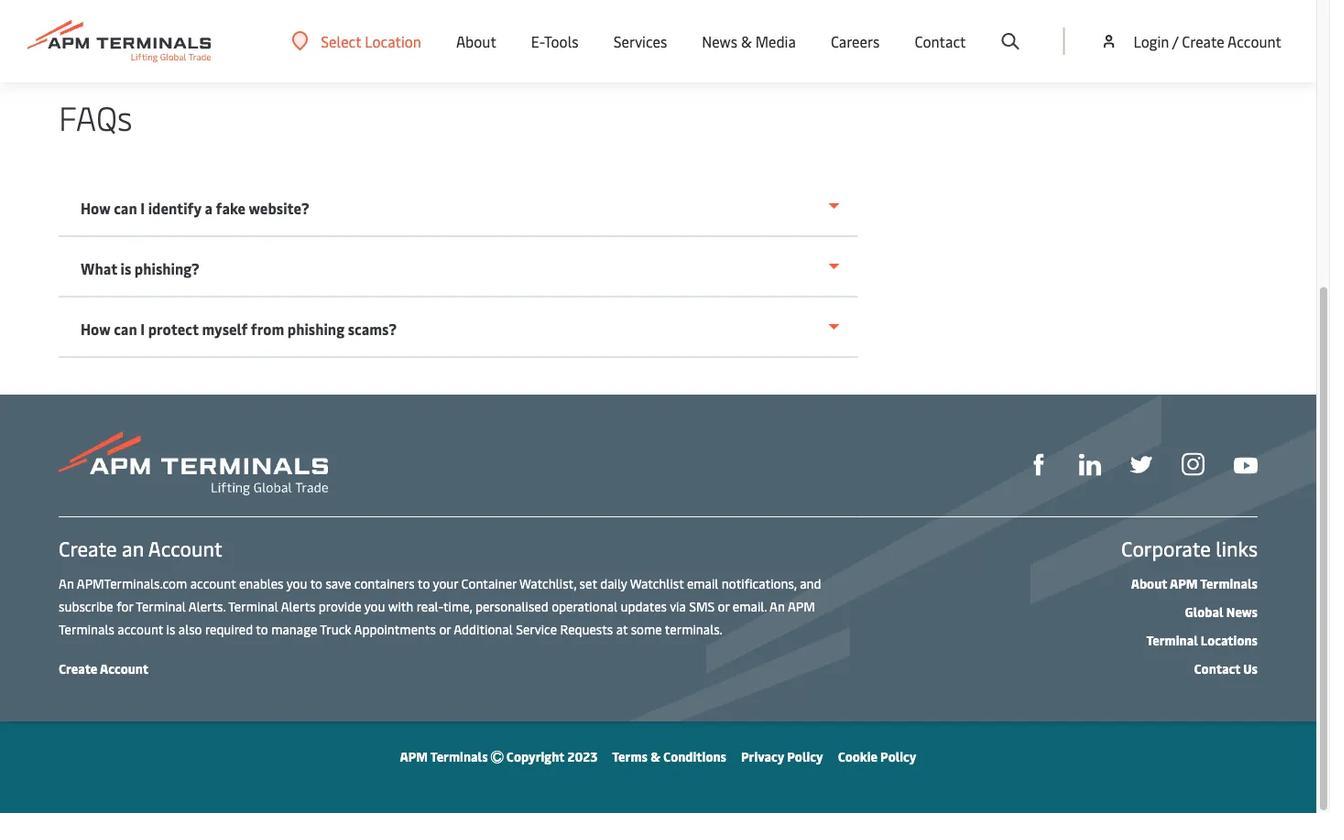 Task type: describe. For each thing, give the bounding box(es) containing it.
global news
[[1185, 603, 1258, 620]]

login
[[1134, 31, 1169, 51]]

how can i identify a fake website?
[[81, 198, 309, 218]]

service
[[516, 620, 557, 638]]

contact
[[350, 36, 402, 56]]

real-
[[417, 597, 443, 615]]

youtube image
[[1234, 458, 1258, 474]]

scams?
[[348, 319, 397, 339]]

about for about apm terminals
[[1131, 574, 1167, 592]]

daily
[[600, 574, 627, 592]]

from
[[251, 319, 284, 339]]

apmterminals.com
[[77, 574, 187, 592]]

2023
[[568, 748, 598, 765]]

watchlist,
[[520, 574, 576, 592]]

is inside an apmterminals.com account enables you to save containers to your container watchlist, set daily watchlist email notifications, and subscribe for terminal alerts. terminal alerts provide you with real-time, personalised operational updates via sms or email. an apm terminals account is also required to manage truck appointments or additional service requests at some terminals.
[[166, 620, 175, 638]]

2 horizontal spatial to
[[418, 574, 430, 592]]

create an account
[[59, 535, 222, 562]]

via
[[670, 597, 686, 615]]

contact button
[[915, 0, 966, 82]]

terminals.
[[665, 620, 723, 638]]

select location button
[[292, 31, 421, 51]]

cookie
[[838, 748, 878, 765]]

alerts.
[[189, 597, 226, 615]]

a
[[205, 198, 213, 218]]

careers
[[831, 31, 880, 51]]

1 horizontal spatial or
[[718, 597, 730, 615]]

contact us
[[1194, 660, 1258, 677]]

cookie policy
[[838, 748, 917, 765]]

subscribe
[[59, 597, 113, 615]]

policy for cookie policy
[[881, 748, 917, 765]]

alerts
[[281, 597, 316, 615]]

news & media button
[[702, 0, 796, 82]]

create for create account
[[59, 660, 97, 677]]

copyright
[[507, 748, 565, 765]]

create account
[[59, 660, 149, 677]]

terms & conditions
[[612, 748, 727, 765]]

login / create account link
[[1100, 0, 1282, 82]]

apm right local
[[474, 36, 506, 56]]

global
[[1185, 603, 1224, 620]]

appointments
[[354, 620, 436, 638]]

some
[[631, 620, 662, 638]]

media
[[756, 31, 796, 51]]

ⓒ
[[491, 748, 504, 765]]

0 vertical spatial account
[[190, 574, 236, 592]]

privacy policy link
[[741, 748, 823, 765]]

save
[[326, 574, 351, 592]]

services
[[614, 31, 667, 51]]

contact for contact us
[[1194, 660, 1241, 677]]

an apmterminals.com account enables you to save containers to your container watchlist, set daily watchlist email notifications, and subscribe for terminal alerts. terminal alerts provide you with real-time, personalised operational updates via sms or email. an apm terminals account is also required to manage truck appointments or additional service requests at some terminals.
[[59, 574, 821, 638]]

terminal locations link
[[1147, 631, 1258, 649]]

how can i protect myself from phishing scams?
[[81, 319, 397, 339]]

e-tools button
[[531, 0, 579, 82]]

us
[[1244, 660, 1258, 677]]

required
[[205, 620, 253, 638]]

operational
[[552, 597, 618, 615]]

1 vertical spatial an
[[770, 597, 785, 615]]

what is phishing?
[[81, 259, 200, 279]]

fill 44 link
[[1131, 451, 1153, 476]]

cookie policy link
[[838, 748, 917, 765]]

website?
[[249, 198, 309, 218]]

apm terminals ⓒ copyright 2023
[[400, 748, 598, 765]]

how can i identify a fake website? button
[[59, 177, 858, 237]]

apm inside an apmterminals.com account enables you to save containers to your container watchlist, set daily watchlist email notifications, and subscribe for terminal alerts. terminal alerts provide you with real-time, personalised operational updates via sms or email. an apm terminals account is also required to manage truck appointments or additional service requests at some terminals.
[[788, 597, 815, 615]]

enables
[[239, 574, 284, 592]]

manage
[[271, 620, 317, 638]]

2 horizontal spatial terminal
[[1147, 631, 1198, 649]]

select location
[[321, 31, 421, 51]]

notifications,
[[722, 574, 797, 592]]

with
[[388, 597, 413, 615]]

about apm terminals
[[1131, 574, 1258, 592]]

news & media
[[702, 31, 796, 51]]

policy for privacy policy
[[787, 748, 823, 765]]

faqs
[[59, 95, 132, 139]]

shape link
[[1028, 451, 1050, 476]]

instagram link
[[1182, 451, 1205, 476]]

twitter image
[[1131, 454, 1153, 476]]

1 horizontal spatial to
[[310, 574, 323, 592]]

facility
[[578, 36, 627, 56]]

terminal locations
[[1147, 631, 1258, 649]]

login / create account
[[1134, 31, 1282, 51]]

phishing?
[[135, 259, 200, 279]]

you tube link
[[1234, 452, 1258, 475]]

0 vertical spatial an
[[59, 574, 74, 592]]

0 horizontal spatial you
[[286, 574, 307, 592]]

personalised
[[475, 597, 549, 615]]

e-
[[531, 31, 544, 51]]

1 vertical spatial you
[[364, 597, 385, 615]]



Task type: vqa. For each thing, say whether or not it's contained in the screenshot.
Watchlist,
yes



Task type: locate. For each thing, give the bounding box(es) containing it.
how inside dropdown button
[[81, 198, 111, 218]]

to up real-
[[418, 574, 430, 592]]

contact for contact
[[915, 31, 966, 51]]

2 vertical spatial account
[[100, 660, 149, 677]]

terms & conditions link
[[612, 748, 727, 765]]

0 vertical spatial about
[[456, 31, 496, 51]]

0 horizontal spatial or
[[439, 620, 451, 638]]

0 vertical spatial how
[[81, 198, 111, 218]]

can inside dropdown button
[[114, 198, 137, 218]]

1 vertical spatial how
[[81, 319, 111, 339]]

1 vertical spatial is
[[166, 620, 175, 638]]

how can i protect myself from phishing scams? button
[[59, 298, 858, 358]]

facebook image
[[1028, 454, 1050, 476]]

identify
[[148, 198, 201, 218]]

account
[[190, 574, 236, 592], [118, 620, 163, 638]]

terminal right for
[[136, 597, 186, 615]]

apm down and
[[788, 597, 815, 615]]

can for protect
[[114, 319, 137, 339]]

containers
[[354, 574, 415, 592]]

container
[[461, 574, 517, 592]]

global news link
[[1185, 603, 1258, 620]]

contact your local apm terminals facility .
[[347, 36, 630, 56]]

& right terms
[[651, 748, 661, 765]]

or down the time, at the bottom left of page
[[439, 620, 451, 638]]

0 vertical spatial i
[[140, 198, 145, 218]]

locations
[[1201, 631, 1258, 649]]

what is phishing? button
[[59, 237, 858, 298]]

account right an
[[148, 535, 222, 562]]

time,
[[443, 597, 472, 615]]

policy right privacy
[[787, 748, 823, 765]]

0 horizontal spatial to
[[256, 620, 268, 638]]

1 i from the top
[[140, 198, 145, 218]]

1 horizontal spatial policy
[[881, 748, 917, 765]]

2 vertical spatial create
[[59, 660, 97, 677]]

account down for
[[118, 620, 163, 638]]

about
[[456, 31, 496, 51], [1131, 574, 1167, 592]]

contact right careers
[[915, 31, 966, 51]]

create
[[1182, 31, 1225, 51], [59, 535, 117, 562], [59, 660, 97, 677]]

you up alerts
[[286, 574, 307, 592]]

account right / in the top of the page
[[1228, 31, 1282, 51]]

to
[[310, 574, 323, 592], [418, 574, 430, 592], [256, 620, 268, 638]]

you
[[286, 574, 307, 592], [364, 597, 385, 615]]

0 horizontal spatial account
[[118, 620, 163, 638]]

privacy
[[741, 748, 784, 765]]

links
[[1216, 535, 1258, 562]]

contact your local apm terminals facility link
[[347, 36, 627, 56]]

news inside dropdown button
[[702, 31, 738, 51]]

or right sms
[[718, 597, 730, 615]]

0 vertical spatial can
[[114, 198, 137, 218]]

& left media
[[741, 31, 752, 51]]

2 i from the top
[[140, 319, 145, 339]]

0 horizontal spatial terminal
[[136, 597, 186, 615]]

or
[[718, 597, 730, 615], [439, 620, 451, 638]]

provide
[[319, 597, 361, 615]]

watchlist
[[630, 574, 684, 592]]

1 how from the top
[[81, 198, 111, 218]]

an up subscribe
[[59, 574, 74, 592]]

set
[[580, 574, 597, 592]]

can for identify
[[114, 198, 137, 218]]

email.
[[733, 597, 767, 615]]

to left save
[[310, 574, 323, 592]]

you down containers
[[364, 597, 385, 615]]

about button
[[456, 0, 496, 82]]

select
[[321, 31, 361, 51]]

an
[[122, 535, 144, 562]]

account up alerts.
[[190, 574, 236, 592]]

create for create an account
[[59, 535, 117, 562]]

1 horizontal spatial &
[[741, 31, 752, 51]]

is inside 'dropdown button'
[[121, 259, 131, 279]]

0 vertical spatial news
[[702, 31, 738, 51]]

corporate
[[1121, 535, 1211, 562]]

linkedin image
[[1079, 454, 1101, 476]]

i
[[140, 198, 145, 218], [140, 319, 145, 339]]

i inside how can i identify a fake website? dropdown button
[[140, 198, 145, 218]]

terminal down enables
[[228, 597, 278, 615]]

for
[[117, 597, 133, 615]]

terminals
[[509, 36, 575, 56], [1200, 574, 1258, 592], [59, 620, 114, 638], [430, 748, 488, 765]]

i for protect
[[140, 319, 145, 339]]

policy right cookie
[[881, 748, 917, 765]]

about down corporate
[[1131, 574, 1167, 592]]

create down subscribe
[[59, 660, 97, 677]]

sms
[[689, 597, 715, 615]]

i for identify
[[140, 198, 145, 218]]

create right / in the top of the page
[[1182, 31, 1225, 51]]

how inside dropdown button
[[81, 319, 111, 339]]

1 horizontal spatial about
[[1131, 574, 1167, 592]]

how up what
[[81, 198, 111, 218]]

contact down locations
[[1194, 660, 1241, 677]]

e-tools
[[531, 31, 579, 51]]

1 horizontal spatial account
[[190, 574, 236, 592]]

phishing
[[288, 319, 345, 339]]

can inside dropdown button
[[114, 319, 137, 339]]

contact us link
[[1194, 660, 1258, 677]]

1 vertical spatial your
[[433, 574, 458, 592]]

1 vertical spatial or
[[439, 620, 451, 638]]

terminals inside an apmterminals.com account enables you to save containers to your container watchlist, set daily watchlist email notifications, and subscribe for terminal alerts. terminal alerts provide you with real-time, personalised operational updates via sms or email. an apm terminals account is also required to manage truck appointments or additional service requests at some terminals.
[[59, 620, 114, 638]]

apm
[[474, 36, 506, 56], [1170, 574, 1198, 592], [788, 597, 815, 615], [400, 748, 428, 765]]

protect
[[148, 319, 199, 339]]

your left local
[[405, 36, 435, 56]]

1 vertical spatial news
[[1227, 603, 1258, 620]]

1 vertical spatial account
[[118, 620, 163, 638]]

account down for
[[100, 660, 149, 677]]

an
[[59, 574, 74, 592], [770, 597, 785, 615]]

your inside an apmterminals.com account enables you to save containers to your container watchlist, set daily watchlist email notifications, and subscribe for terminal alerts. terminal alerts provide you with real-time, personalised operational updates via sms or email. an apm terminals account is also required to manage truck appointments or additional service requests at some terminals.
[[433, 574, 458, 592]]

0 horizontal spatial contact
[[915, 31, 966, 51]]

1 vertical spatial account
[[148, 535, 222, 562]]

conditions
[[663, 748, 727, 765]]

services button
[[614, 0, 667, 82]]

apmt footer logo image
[[59, 432, 328, 496]]

additional
[[454, 620, 513, 638]]

an right email.
[[770, 597, 785, 615]]

1 horizontal spatial terminal
[[228, 597, 278, 615]]

and
[[800, 574, 821, 592]]

0 vertical spatial &
[[741, 31, 752, 51]]

0 horizontal spatial &
[[651, 748, 661, 765]]

news left media
[[702, 31, 738, 51]]

1 can from the top
[[114, 198, 137, 218]]

1 vertical spatial can
[[114, 319, 137, 339]]

0 horizontal spatial news
[[702, 31, 738, 51]]

instagram image
[[1182, 453, 1205, 476]]

news up locations
[[1227, 603, 1258, 620]]

1 horizontal spatial is
[[166, 620, 175, 638]]

0 vertical spatial contact
[[915, 31, 966, 51]]

terms
[[612, 748, 648, 765]]

0 vertical spatial you
[[286, 574, 307, 592]]

apm left ⓒ
[[400, 748, 428, 765]]

& for terms
[[651, 748, 661, 765]]

fake
[[216, 198, 246, 218]]

how down what
[[81, 319, 111, 339]]

1 vertical spatial about
[[1131, 574, 1167, 592]]

how for how can i identify a fake website?
[[81, 198, 111, 218]]

0 horizontal spatial about
[[456, 31, 496, 51]]

news
[[702, 31, 738, 51], [1227, 603, 1258, 620]]

i inside how can i protect myself from phishing scams? dropdown button
[[140, 319, 145, 339]]

1 horizontal spatial an
[[770, 597, 785, 615]]

& inside news & media dropdown button
[[741, 31, 752, 51]]

how for how can i protect myself from phishing scams?
[[81, 319, 111, 339]]

&
[[741, 31, 752, 51], [651, 748, 661, 765]]

about for about
[[456, 31, 496, 51]]

terminal down global
[[1147, 631, 1198, 649]]

& for news
[[741, 31, 752, 51]]

account
[[1228, 31, 1282, 51], [148, 535, 222, 562], [100, 660, 149, 677]]

1 vertical spatial i
[[140, 319, 145, 339]]

1 horizontal spatial news
[[1227, 603, 1258, 620]]

contact
[[915, 31, 966, 51], [1194, 660, 1241, 677]]

0 horizontal spatial policy
[[787, 748, 823, 765]]

can left identify at the top
[[114, 198, 137, 218]]

i left protect
[[140, 319, 145, 339]]

myself
[[202, 319, 248, 339]]

0 vertical spatial or
[[718, 597, 730, 615]]

about left the e-
[[456, 31, 496, 51]]

is right what
[[121, 259, 131, 279]]

0 vertical spatial account
[[1228, 31, 1282, 51]]

create account link
[[59, 660, 149, 677]]

0 vertical spatial create
[[1182, 31, 1225, 51]]

.
[[627, 36, 630, 56]]

1 vertical spatial contact
[[1194, 660, 1241, 677]]

2 policy from the left
[[881, 748, 917, 765]]

/
[[1173, 31, 1179, 51]]

create left an
[[59, 535, 117, 562]]

i left identify at the top
[[140, 198, 145, 218]]

requests
[[560, 620, 613, 638]]

linkedin__x28_alt_x29__3_ link
[[1079, 451, 1101, 476]]

1 policy from the left
[[787, 748, 823, 765]]

your up the time, at the bottom left of page
[[433, 574, 458, 592]]

policy
[[787, 748, 823, 765], [881, 748, 917, 765]]

tools
[[544, 31, 579, 51]]

terminal
[[136, 597, 186, 615], [228, 597, 278, 615], [1147, 631, 1198, 649]]

2 how from the top
[[81, 319, 111, 339]]

corporate links
[[1121, 535, 1258, 562]]

email
[[687, 574, 719, 592]]

1 vertical spatial &
[[651, 748, 661, 765]]

privacy policy
[[741, 748, 823, 765]]

0 vertical spatial your
[[405, 36, 435, 56]]

is left also
[[166, 620, 175, 638]]

local
[[439, 36, 471, 56]]

2 can from the top
[[114, 319, 137, 339]]

0 horizontal spatial is
[[121, 259, 131, 279]]

1 horizontal spatial contact
[[1194, 660, 1241, 677]]

updates
[[621, 597, 667, 615]]

at
[[616, 620, 628, 638]]

1 vertical spatial create
[[59, 535, 117, 562]]

can left protect
[[114, 319, 137, 339]]

careers button
[[831, 0, 880, 82]]

to left manage
[[256, 620, 268, 638]]

1 horizontal spatial you
[[364, 597, 385, 615]]

0 horizontal spatial an
[[59, 574, 74, 592]]

0 vertical spatial is
[[121, 259, 131, 279]]

apm up global
[[1170, 574, 1198, 592]]



